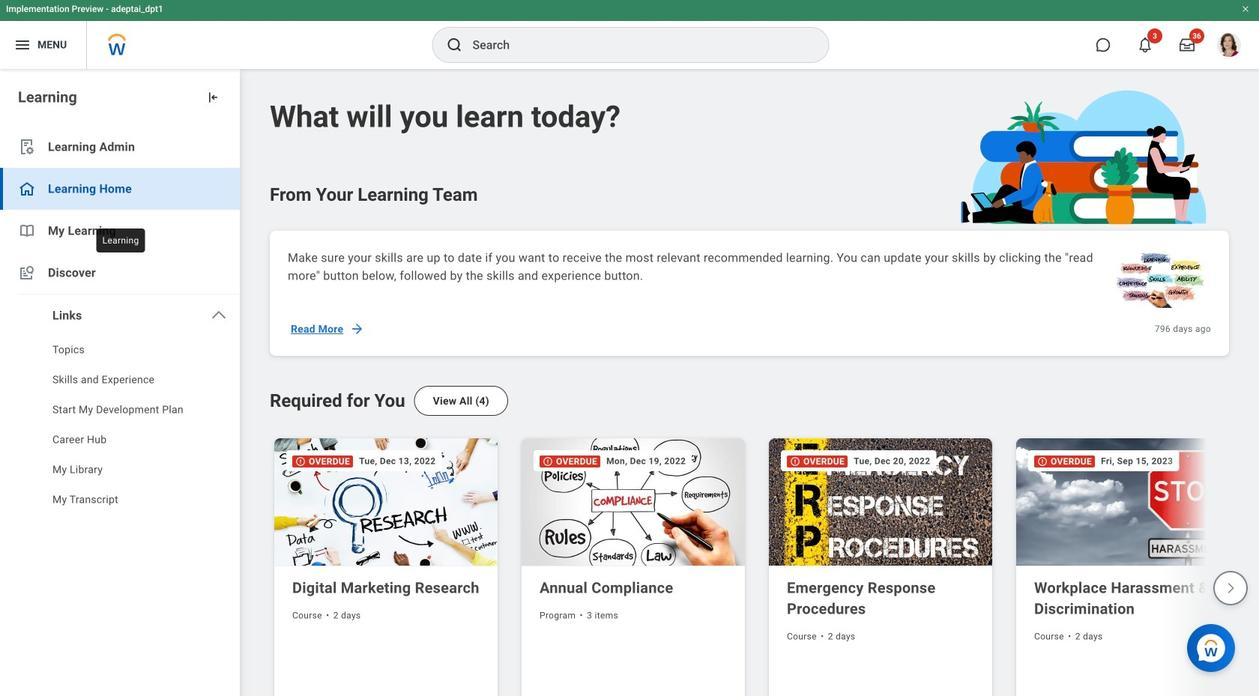 Task type: describe. For each thing, give the bounding box(es) containing it.
chevron up image
[[210, 307, 228, 325]]

annual compliance image
[[522, 439, 748, 567]]

list for chevron up image
[[0, 337, 240, 517]]

justify image
[[13, 36, 31, 54]]

Search Workday  search field
[[473, 28, 798, 61]]

exclamation circle image for workplace harassment & discrimination image
[[1038, 456, 1048, 467]]

close environment banner image
[[1241, 4, 1250, 13]]



Task type: locate. For each thing, give the bounding box(es) containing it.
transformation import image
[[205, 90, 220, 105]]

emergency response procedures image
[[769, 439, 996, 567]]

inbox large image
[[1180, 37, 1195, 52]]

chevron right image
[[1224, 582, 1238, 595]]

search image
[[446, 36, 464, 54]]

exclamation circle image for emergency response procedures image
[[790, 456, 801, 467]]

skills g1d7b27a60_1920.jpg image
[[1110, 249, 1211, 308]]

1 exclamation circle image from the left
[[295, 456, 306, 467]]

exclamation circle image for digital marketing research "image"
[[295, 456, 306, 467]]

report parameter image
[[18, 138, 36, 156]]

workplace harassment & discrimination image
[[1017, 439, 1243, 567]]

0 horizontal spatial exclamation circle image
[[295, 456, 306, 467]]

arrow right image
[[350, 322, 365, 337]]

banner
[[0, 0, 1259, 69]]

list
[[0, 126, 240, 517], [0, 337, 240, 517], [270, 434, 1257, 696]]

2 exclamation circle image from the left
[[1038, 456, 1048, 467]]

exclamation circle image
[[790, 456, 801, 467], [1038, 456, 1048, 467]]

list for chevron right image
[[270, 434, 1257, 696]]

0 horizontal spatial exclamation circle image
[[790, 456, 801, 467]]

book open image
[[18, 222, 36, 240]]

2 exclamation circle image from the left
[[543, 456, 553, 467]]

1 exclamation circle image from the left
[[790, 456, 801, 467]]

1 horizontal spatial exclamation circle image
[[1038, 456, 1048, 467]]

profile logan mcneil image
[[1217, 33, 1241, 60]]

notifications large image
[[1138, 37, 1153, 52]]

exclamation circle image
[[295, 456, 306, 467], [543, 456, 553, 467]]

exclamation circle image for annual compliance image on the bottom of page
[[543, 456, 553, 467]]

home image
[[18, 180, 36, 198]]

digital marketing research image
[[274, 439, 501, 567]]

1 horizontal spatial exclamation circle image
[[543, 456, 553, 467]]



Task type: vqa. For each thing, say whether or not it's contained in the screenshot.
the Configure this page image on the right of the page
no



